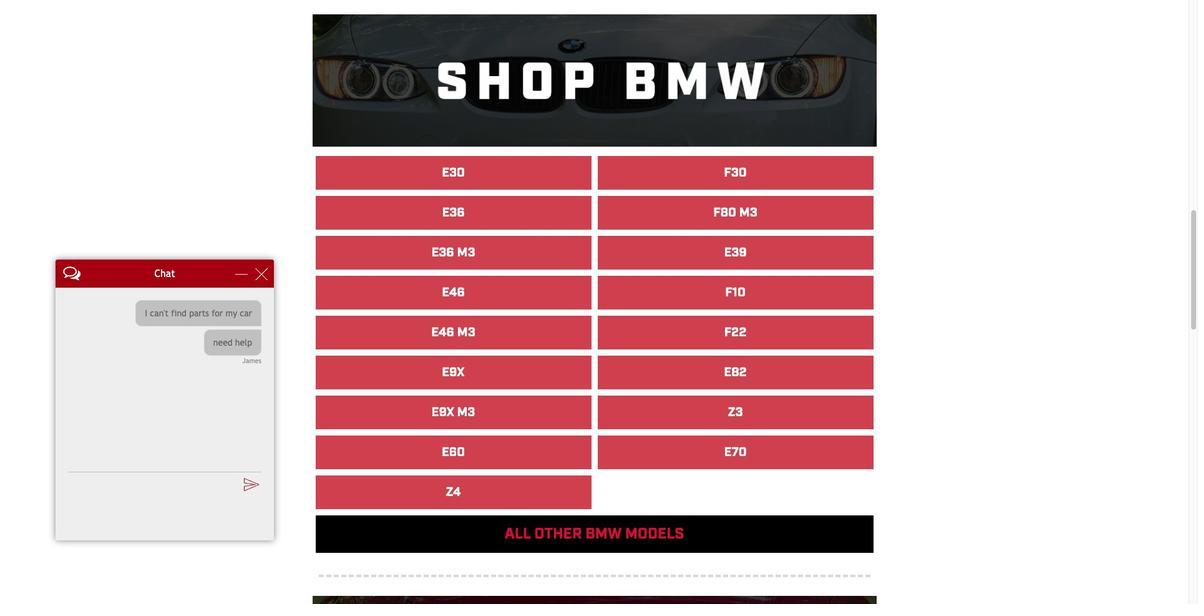 Task type: vqa. For each thing, say whether or not it's contained in the screenshot.
E30 link
yes



Task type: locate. For each thing, give the bounding box(es) containing it.
e36 for e36 m3
[[432, 244, 454, 261]]

e36 m3
[[432, 244, 475, 261]]

m3 inside e46 m3 link
[[457, 324, 475, 340]]

e36 m3 link
[[316, 236, 591, 269]]

z4 link
[[316, 476, 591, 508]]

0 vertical spatial e46
[[442, 284, 465, 300]]

0 vertical spatial e36
[[442, 204, 465, 221]]

e36 up e46 link
[[432, 244, 454, 261]]

e9x link
[[316, 356, 591, 388]]

e9x for e9x
[[442, 364, 465, 380]]

m3 for e9x m3
[[457, 404, 475, 420]]

1 vertical spatial e46
[[431, 324, 454, 340]]

f22
[[724, 324, 747, 340]]

m3
[[739, 204, 757, 221], [457, 244, 475, 261], [457, 324, 475, 340], [457, 404, 475, 420]]

m3 down e9x link
[[457, 404, 475, 420]]

e46 down the e36 m3
[[442, 284, 465, 300]]

m3 for e36 m3
[[457, 244, 475, 261]]

z3
[[728, 404, 743, 420]]

f30 link
[[598, 156, 873, 189]]

f80
[[713, 204, 736, 221]]

f10
[[725, 284, 746, 300]]

m3 right f80
[[739, 204, 757, 221]]

f80 m3 link
[[598, 196, 873, 229]]

m3 inside f80 m3 link
[[739, 204, 757, 221]]

m3 inside e9x m3 link
[[457, 404, 475, 420]]

all
[[505, 524, 531, 544]]

e36
[[442, 204, 465, 221], [432, 244, 454, 261]]

m3 up e46 link
[[457, 244, 475, 261]]

m3 up e9x link
[[457, 324, 475, 340]]

e9x up the e60
[[432, 404, 454, 420]]

1 vertical spatial e36
[[432, 244, 454, 261]]

e46 for e46
[[442, 284, 465, 300]]

e82 link
[[598, 356, 873, 388]]

e36 up the e36 m3
[[442, 204, 465, 221]]

all other bmw models
[[505, 524, 684, 544]]

1 vertical spatial e9x
[[432, 404, 454, 420]]

f30
[[724, 164, 747, 181]]

e46 up e9x link
[[431, 324, 454, 340]]

0 vertical spatial e9x
[[442, 364, 465, 380]]

m3 inside "e36 m3" link
[[457, 244, 475, 261]]

z4
[[446, 484, 461, 500]]

e9x
[[442, 364, 465, 380], [432, 404, 454, 420]]

e9x up e9x m3 link
[[442, 364, 465, 380]]

e46
[[442, 284, 465, 300], [431, 324, 454, 340]]

e30
[[442, 164, 465, 181]]

e46 m3 link
[[316, 316, 591, 349]]



Task type: describe. For each thing, give the bounding box(es) containing it.
e36 for e36
[[442, 204, 465, 221]]

e82
[[724, 364, 747, 380]]

e46 m3
[[431, 324, 475, 340]]

other
[[535, 524, 582, 544]]

e39
[[724, 244, 747, 261]]

m3 for e46 m3
[[457, 324, 475, 340]]

f22 link
[[598, 316, 873, 349]]

bmw
[[586, 524, 622, 544]]

z3 link
[[598, 396, 873, 428]]

all other bmw models link
[[316, 516, 873, 552]]

e39 link
[[598, 236, 873, 269]]

e46 link
[[316, 276, 591, 309]]

e46 for e46 m3
[[431, 324, 454, 340]]

e9x m3 link
[[316, 396, 591, 428]]

e9x for e9x m3
[[432, 404, 454, 420]]

m3 for f80 m3
[[739, 204, 757, 221]]

e60
[[442, 444, 465, 460]]

e30 link
[[316, 156, 591, 189]]

e36 link
[[316, 196, 591, 229]]

e70
[[724, 444, 747, 460]]

models
[[625, 524, 684, 544]]

f80 m3
[[713, 204, 757, 221]]

e60 link
[[316, 436, 591, 468]]

e9x m3
[[432, 404, 475, 420]]

f10 link
[[598, 276, 873, 309]]

e70 link
[[598, 436, 873, 468]]



